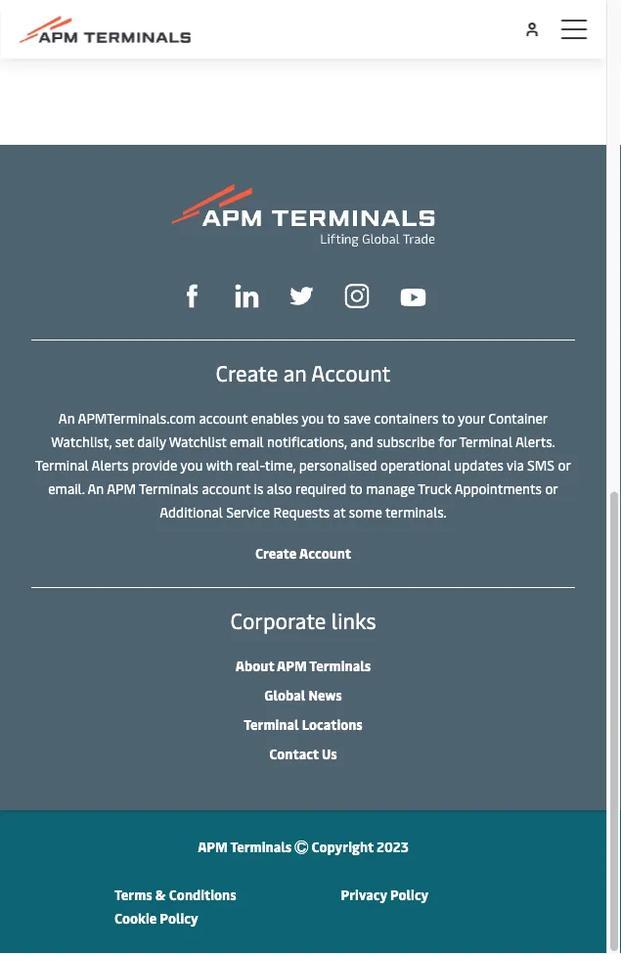 Task type: describe. For each thing, give the bounding box(es) containing it.
linkedin image
[[235, 285, 259, 308]]

your
[[458, 409, 486, 427]]

privacy policy link
[[341, 886, 429, 904]]

apmterminals.com
[[78, 409, 196, 427]]

linkedin__x28_alt_x29__3_ link
[[235, 282, 259, 308]]

and
[[351, 432, 374, 451]]

youtube image
[[401, 289, 426, 306]]

appointments
[[455, 479, 542, 498]]

about apm terminals link
[[236, 656, 371, 675]]

at
[[334, 503, 346, 521]]

global news
[[265, 686, 342, 704]]

0 horizontal spatial policy
[[160, 909, 199, 928]]

updates
[[455, 456, 504, 474]]

real-
[[237, 456, 265, 474]]

subscribe
[[377, 432, 436, 451]]

contact
[[270, 745, 319, 763]]

email.
[[48, 479, 85, 498]]

1 vertical spatial account
[[300, 544, 352, 562]]

news
[[309, 686, 342, 704]]

some
[[349, 503, 383, 521]]

apm terminals ⓒ copyright 2023
[[198, 838, 409, 856]]

containers
[[375, 409, 439, 427]]

personalised
[[299, 456, 378, 474]]

an apmterminals.com account enables you to save containers to your container watchlist, set daily watchlist email notifications, and subscribe for terminal alerts. terminal alerts provide you with real-time, personalised operational updates via sms or email. an apm terminals account is also required to manage truck appointments or additional service requests at some terminals.
[[35, 409, 572, 521]]

terminal locations link
[[244, 715, 363, 734]]

about
[[236, 656, 275, 675]]

service
[[226, 503, 270, 521]]

facebook image
[[181, 285, 204, 308]]

terms & conditions
[[115, 886, 237, 904]]

0 vertical spatial you
[[302, 409, 324, 427]]

terms & conditions link
[[115, 886, 237, 904]]

apm inside an apmterminals.com account enables you to save containers to your container watchlist, set daily watchlist email notifications, and subscribe for terminal alerts. terminal alerts provide you with real-time, personalised operational updates via sms or email. an apm terminals account is also required to manage truck appointments or additional service requests at some terminals.
[[107, 479, 136, 498]]

email
[[230, 432, 264, 451]]

&
[[156, 886, 166, 904]]

terminals inside an apmterminals.com account enables you to save containers to your container watchlist, set daily watchlist email notifications, and subscribe for terminal alerts. terminal alerts provide you with real-time, personalised operational updates via sms or email. an apm terminals account is also required to manage truck appointments or additional service requests at some terminals.
[[139, 479, 199, 498]]

create for create an account
[[216, 358, 278, 387]]

manage
[[366, 479, 415, 498]]

locations
[[302, 715, 363, 734]]

alerts.
[[516, 432, 556, 451]]

terminals.
[[386, 503, 447, 521]]

via
[[507, 456, 524, 474]]

links
[[332, 606, 377, 635]]

0 horizontal spatial to
[[327, 409, 341, 427]]

is
[[254, 479, 264, 498]]

create account link
[[255, 544, 352, 562]]

with
[[206, 456, 233, 474]]

watchlist,
[[51, 432, 112, 451]]

an
[[284, 358, 307, 387]]

container
[[489, 409, 549, 427]]

1 vertical spatial terminal
[[35, 456, 89, 474]]

sms
[[528, 456, 555, 474]]

for
[[439, 432, 457, 451]]

provide
[[132, 456, 178, 474]]

1 horizontal spatial terminal
[[244, 715, 299, 734]]

0 vertical spatial policy
[[391, 886, 429, 904]]

terminal locations
[[244, 715, 363, 734]]

shape link
[[181, 282, 204, 308]]

1 vertical spatial apm
[[277, 656, 307, 675]]

ⓒ
[[295, 838, 309, 856]]

daily
[[137, 432, 166, 451]]

0 horizontal spatial an
[[59, 409, 75, 427]]

create account
[[255, 544, 352, 562]]

2023
[[377, 838, 409, 856]]

contact us
[[270, 745, 338, 763]]



Task type: locate. For each thing, give the bounding box(es) containing it.
to left your
[[442, 409, 455, 427]]

about apm terminals
[[236, 656, 371, 675]]

1 vertical spatial account
[[202, 479, 251, 498]]

0 horizontal spatial apm
[[107, 479, 136, 498]]

2 horizontal spatial terminal
[[460, 432, 513, 451]]

apm down the alerts
[[107, 479, 136, 498]]

global
[[265, 686, 306, 704]]

create down requests
[[255, 544, 297, 562]]

apmt footer logo image
[[172, 184, 435, 247]]

0 vertical spatial an
[[59, 409, 75, 427]]

privacy
[[341, 886, 388, 904]]

0 vertical spatial terminals
[[139, 479, 199, 498]]

1 vertical spatial you
[[181, 456, 203, 474]]

terminal up 'email.'
[[35, 456, 89, 474]]

to up some
[[350, 479, 363, 498]]

1 vertical spatial create
[[255, 544, 297, 562]]

notifications,
[[267, 432, 348, 451]]

cookie policy link
[[115, 909, 199, 928]]

1 horizontal spatial policy
[[391, 886, 429, 904]]

1 horizontal spatial apm
[[198, 838, 228, 856]]

2 vertical spatial apm
[[198, 838, 228, 856]]

additional
[[160, 503, 223, 521]]

2 horizontal spatial to
[[442, 409, 455, 427]]

create for create account
[[255, 544, 297, 562]]

conditions
[[169, 886, 237, 904]]

0 vertical spatial terminal
[[460, 432, 513, 451]]

apm up 'global'
[[277, 656, 307, 675]]

apm up conditions
[[198, 838, 228, 856]]

account down at
[[300, 544, 352, 562]]

an up 'watchlist,'
[[59, 409, 75, 427]]

terminals down provide
[[139, 479, 199, 498]]

1 horizontal spatial you
[[302, 409, 324, 427]]

2 vertical spatial terminal
[[244, 715, 299, 734]]

an down the alerts
[[88, 479, 104, 498]]

account
[[312, 358, 391, 387], [300, 544, 352, 562]]

you
[[302, 409, 324, 427], [181, 456, 203, 474]]

requests
[[274, 503, 330, 521]]

terminals up news on the bottom
[[310, 656, 371, 675]]

save
[[344, 409, 371, 427]]

policy
[[391, 886, 429, 904], [160, 909, 199, 928]]

fill 44 link
[[290, 282, 314, 308]]

you tube link
[[401, 283, 426, 307]]

1 vertical spatial or
[[546, 479, 559, 498]]

corporate links
[[231, 606, 377, 635]]

copyright
[[312, 838, 374, 856]]

terminals
[[139, 479, 199, 498], [310, 656, 371, 675], [230, 838, 292, 856]]

1 vertical spatial terminals
[[310, 656, 371, 675]]

or
[[559, 456, 572, 474], [546, 479, 559, 498]]

terminal up updates
[[460, 432, 513, 451]]

0 vertical spatial create
[[216, 358, 278, 387]]

1 vertical spatial an
[[88, 479, 104, 498]]

account up save
[[312, 358, 391, 387]]

0 vertical spatial account
[[199, 409, 248, 427]]

instagram image
[[345, 284, 370, 308]]

corporate
[[231, 606, 327, 635]]

or right sms
[[559, 456, 572, 474]]

privacy policy cookie policy
[[115, 886, 429, 928]]

policy right privacy
[[391, 886, 429, 904]]

1 vertical spatial policy
[[160, 909, 199, 928]]

0 vertical spatial apm
[[107, 479, 136, 498]]

2 horizontal spatial terminals
[[310, 656, 371, 675]]

an
[[59, 409, 75, 427], [88, 479, 104, 498]]

us
[[322, 745, 338, 763]]

0 vertical spatial or
[[559, 456, 572, 474]]

1 horizontal spatial terminals
[[230, 838, 292, 856]]

create left an
[[216, 358, 278, 387]]

required
[[296, 479, 347, 498]]

1 horizontal spatial to
[[350, 479, 363, 498]]

create an account
[[216, 358, 391, 387]]

account
[[199, 409, 248, 427], [202, 479, 251, 498]]

enables
[[251, 409, 299, 427]]

you down watchlist
[[181, 456, 203, 474]]

time,
[[265, 456, 296, 474]]

to
[[327, 409, 341, 427], [442, 409, 455, 427], [350, 479, 363, 498]]

terminals left 'ⓒ'
[[230, 838, 292, 856]]

2 horizontal spatial apm
[[277, 656, 307, 675]]

create
[[216, 358, 278, 387], [255, 544, 297, 562]]

you up notifications,
[[302, 409, 324, 427]]

twitter image
[[290, 285, 314, 308]]

global news link
[[265, 686, 342, 704]]

also
[[267, 479, 292, 498]]

0 horizontal spatial terminals
[[139, 479, 199, 498]]

terminal
[[460, 432, 513, 451], [35, 456, 89, 474], [244, 715, 299, 734]]

2 vertical spatial terminals
[[230, 838, 292, 856]]

instagram link
[[345, 282, 370, 308]]

contact us link
[[270, 745, 338, 763]]

policy down terms & conditions link at left bottom
[[160, 909, 199, 928]]

operational
[[381, 456, 451, 474]]

set
[[115, 432, 134, 451]]

0 vertical spatial account
[[312, 358, 391, 387]]

apm
[[107, 479, 136, 498], [277, 656, 307, 675], [198, 838, 228, 856]]

cookie
[[115, 909, 157, 928]]

account up email
[[199, 409, 248, 427]]

terms
[[115, 886, 152, 904]]

or down sms
[[546, 479, 559, 498]]

to left save
[[327, 409, 341, 427]]

truck
[[418, 479, 452, 498]]

alerts
[[92, 456, 129, 474]]

watchlist
[[169, 432, 227, 451]]

account down "with"
[[202, 479, 251, 498]]

1 horizontal spatial an
[[88, 479, 104, 498]]

0 horizontal spatial terminal
[[35, 456, 89, 474]]

terminal down 'global'
[[244, 715, 299, 734]]

0 horizontal spatial you
[[181, 456, 203, 474]]



Task type: vqa. For each thing, say whether or not it's contained in the screenshot.
TERMINAL LOCATIONS
yes



